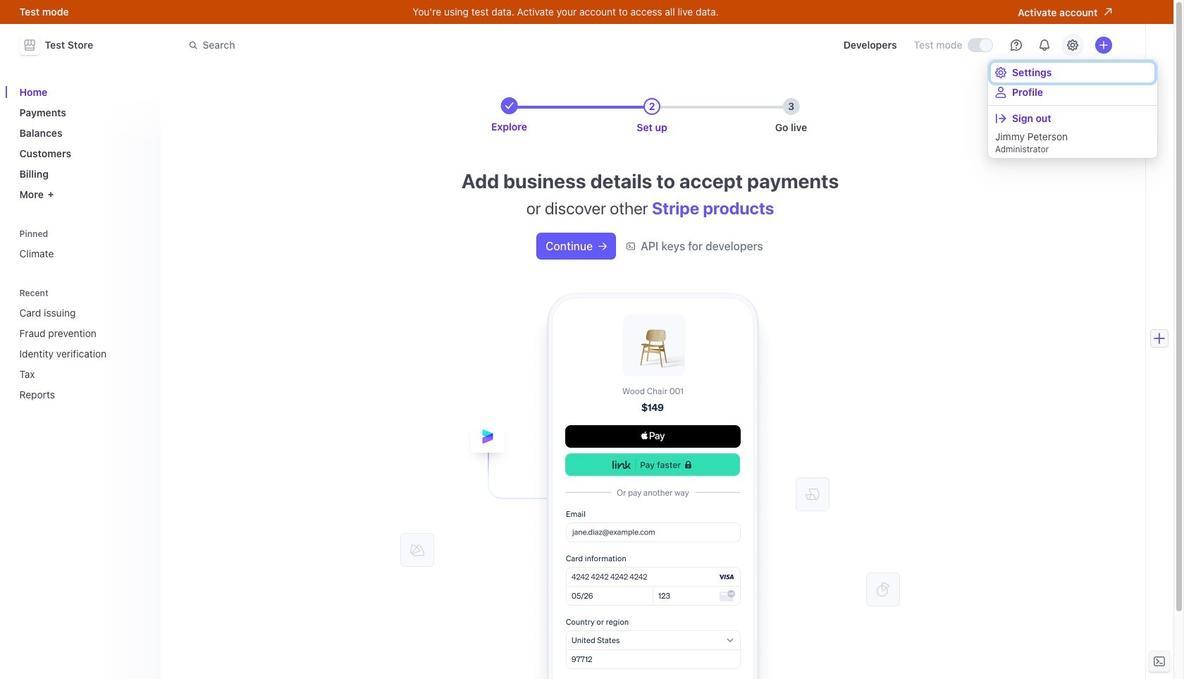 Task type: vqa. For each thing, say whether or not it's contained in the screenshot.
2nd RECENT element from the top
yes



Task type: locate. For each thing, give the bounding box(es) containing it.
menu
[[989, 60, 1158, 158]]

notifications image
[[1039, 39, 1050, 51]]

svg image
[[599, 242, 607, 251]]

None search field
[[180, 32, 578, 58]]

menu item
[[991, 109, 1155, 128]]

recent element
[[14, 283, 152, 406], [14, 301, 152, 406]]

2 recent element from the top
[[14, 301, 152, 406]]



Task type: describe. For each thing, give the bounding box(es) containing it.
edit pins image
[[138, 230, 146, 238]]

Search text field
[[180, 32, 578, 58]]

clear history image
[[138, 289, 146, 297]]

settings image
[[1067, 39, 1079, 51]]

pinned element
[[14, 224, 152, 265]]

core navigation links element
[[14, 80, 152, 206]]

1 recent element from the top
[[14, 283, 152, 406]]

help image
[[1011, 39, 1022, 51]]

Test mode checkbox
[[969, 39, 992, 52]]



